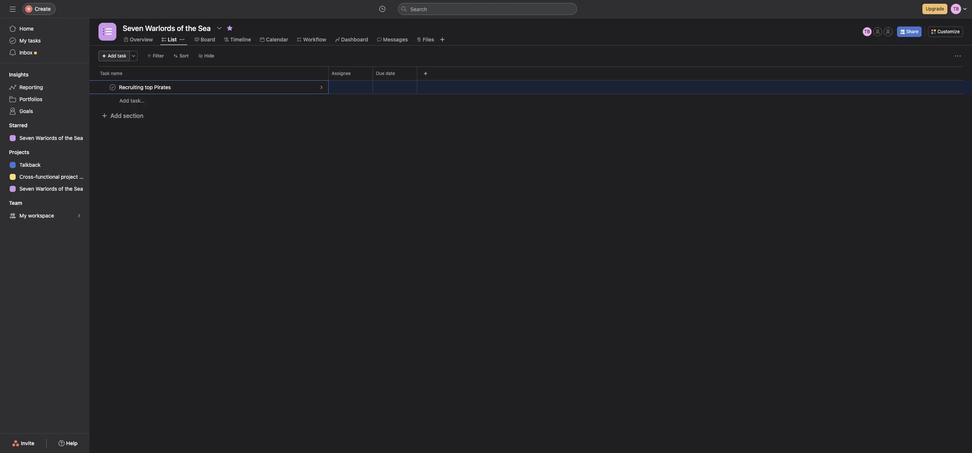 Task type: vqa. For each thing, say whether or not it's contained in the screenshot.
first your
no



Task type: locate. For each thing, give the bounding box(es) containing it.
add
[[108, 53, 116, 59], [119, 97, 129, 104], [110, 112, 122, 119]]

0 vertical spatial seven warlords of the sea
[[19, 135, 83, 141]]

0 vertical spatial seven
[[19, 135, 34, 141]]

1 vertical spatial seven
[[19, 186, 34, 192]]

0 vertical spatial sea
[[74, 135, 83, 141]]

history image
[[380, 6, 386, 12]]

row
[[90, 66, 973, 80], [99, 80, 964, 81], [90, 80, 973, 94]]

list image
[[103, 27, 112, 36]]

2 vertical spatial add
[[110, 112, 122, 119]]

name
[[111, 71, 122, 76]]

seven down starred
[[19, 135, 34, 141]]

seven warlords of the sea
[[19, 135, 83, 141], [19, 186, 83, 192]]

seven warlords of the sea link
[[4, 132, 85, 144], [4, 183, 85, 195]]

home link
[[4, 23, 85, 35]]

1 vertical spatial seven warlords of the sea link
[[4, 183, 85, 195]]

Search tasks, projects, and more text field
[[398, 3, 577, 15]]

add tab image
[[440, 37, 446, 43]]

1 seven from the top
[[19, 135, 34, 141]]

2 of from the top
[[58, 186, 63, 192]]

cross-functional project plan link
[[4, 171, 90, 183]]

of down goals link
[[58, 135, 63, 141]]

1 seven warlords of the sea from the top
[[19, 135, 83, 141]]

0 vertical spatial warlords
[[36, 135, 57, 141]]

seven
[[19, 135, 34, 141], [19, 186, 34, 192]]

messages
[[383, 36, 408, 43]]

invite
[[21, 440, 34, 446]]

2 seven from the top
[[19, 186, 34, 192]]

1 vertical spatial of
[[58, 186, 63, 192]]

1 my from the top
[[19, 37, 27, 44]]

2 warlords from the top
[[36, 186, 57, 192]]

2 my from the top
[[19, 212, 27, 219]]

projects button
[[0, 149, 29, 156]]

dashboard
[[341, 36, 368, 43]]

home
[[19, 25, 34, 32]]

messages link
[[377, 35, 408, 44]]

seven inside the projects element
[[19, 186, 34, 192]]

2 seven warlords of the sea from the top
[[19, 186, 83, 192]]

my left tasks at the left of the page
[[19, 37, 27, 44]]

1 of from the top
[[58, 135, 63, 141]]

0 vertical spatial the
[[65, 135, 73, 141]]

add left the task
[[108, 53, 116, 59]]

sea
[[74, 135, 83, 141], [74, 186, 83, 192]]

seven warlords of the sea link inside starred element
[[4, 132, 85, 144]]

of for 1st seven warlords of the sea link from the bottom
[[58, 186, 63, 192]]

of inside starred element
[[58, 135, 63, 141]]

see details, my workspace image
[[77, 213, 81, 218]]

customize button
[[929, 27, 964, 37]]

board
[[201, 36, 215, 43]]

sea inside the projects element
[[74, 186, 83, 192]]

teams element
[[0, 196, 90, 223]]

0 vertical spatial seven warlords of the sea link
[[4, 132, 85, 144]]

0 vertical spatial of
[[58, 135, 63, 141]]

add task… row
[[90, 94, 973, 107]]

global element
[[0, 18, 90, 63]]

tb
[[865, 29, 871, 34]]

seven warlords of the sea link down the functional at the top of page
[[4, 183, 85, 195]]

team button
[[0, 199, 22, 207]]

warlords
[[36, 135, 57, 141], [36, 186, 57, 192]]

None text field
[[121, 21, 213, 35]]

add inside button
[[108, 53, 116, 59]]

add inside row
[[119, 97, 129, 104]]

my for my workspace
[[19, 212, 27, 219]]

overview link
[[124, 35, 153, 44]]

the
[[65, 135, 73, 141], [65, 186, 73, 192]]

help
[[66, 440, 78, 446]]

of
[[58, 135, 63, 141], [58, 186, 63, 192]]

warlords inside the projects element
[[36, 186, 57, 192]]

inbox
[[19, 49, 32, 56]]

filter
[[153, 53, 164, 59]]

dashboard link
[[335, 35, 368, 44]]

more actions image
[[956, 53, 961, 59]]

goals link
[[4, 105, 85, 117]]

0 vertical spatial my
[[19, 37, 27, 44]]

of down cross-functional project plan
[[58, 186, 63, 192]]

the down goals link
[[65, 135, 73, 141]]

files link
[[417, 35, 434, 44]]

more actions image
[[131, 54, 136, 58]]

of for seven warlords of the sea link in the starred element
[[58, 135, 63, 141]]

of inside the projects element
[[58, 186, 63, 192]]

insights button
[[0, 71, 29, 78]]

seven warlords of the sea link down goals link
[[4, 132, 85, 144]]

starred button
[[0, 122, 27, 129]]

talkback link
[[4, 159, 85, 171]]

hide button
[[195, 51, 218, 61]]

portfolios
[[19, 96, 42, 102]]

add section
[[110, 112, 143, 119]]

my
[[19, 37, 27, 44], [19, 212, 27, 219]]

seven down cross-
[[19, 186, 34, 192]]

show options image
[[216, 25, 222, 31]]

add for add task
[[108, 53, 116, 59]]

create button
[[22, 3, 56, 15]]

warlords down cross-functional project plan "link" at the top of the page
[[36, 186, 57, 192]]

warlords inside starred element
[[36, 135, 57, 141]]

add left task…
[[119, 97, 129, 104]]

due
[[376, 71, 385, 76]]

1 vertical spatial add
[[119, 97, 129, 104]]

1 vertical spatial the
[[65, 186, 73, 192]]

1 vertical spatial my
[[19, 212, 27, 219]]

task name
[[100, 71, 122, 76]]

1 warlords from the top
[[36, 135, 57, 141]]

1 the from the top
[[65, 135, 73, 141]]

1 sea from the top
[[74, 135, 83, 141]]

1 seven warlords of the sea link from the top
[[4, 132, 85, 144]]

add left section
[[110, 112, 122, 119]]

hide
[[204, 53, 214, 59]]

tab actions image
[[180, 37, 184, 42]]

1 vertical spatial warlords
[[36, 186, 57, 192]]

my inside global element
[[19, 37, 27, 44]]

filter button
[[144, 51, 167, 61]]

0 vertical spatial add
[[108, 53, 116, 59]]

my inside teams element
[[19, 212, 27, 219]]

1 vertical spatial seven warlords of the sea
[[19, 186, 83, 192]]

2 sea from the top
[[74, 186, 83, 192]]

seven warlords of the sea down goals link
[[19, 135, 83, 141]]

seven warlords of the sea down cross-functional project plan
[[19, 186, 83, 192]]

the down project
[[65, 186, 73, 192]]

warlords for 1st seven warlords of the sea link from the bottom
[[36, 186, 57, 192]]

1 vertical spatial sea
[[74, 186, 83, 192]]

add for add section
[[110, 112, 122, 119]]

sort
[[180, 53, 189, 59]]

my down the team
[[19, 212, 27, 219]]

warlords down goals link
[[36, 135, 57, 141]]



Task type: describe. For each thing, give the bounding box(es) containing it.
projects
[[9, 149, 29, 155]]

date
[[386, 71, 395, 76]]

seven inside starred element
[[19, 135, 34, 141]]

hide sidebar image
[[10, 6, 16, 12]]

reporting
[[19, 84, 43, 90]]

Completed checkbox
[[108, 83, 117, 92]]

row containing task name
[[90, 66, 973, 80]]

cross-functional project plan
[[19, 174, 90, 180]]

starred
[[9, 122, 27, 128]]

share
[[907, 29, 919, 34]]

add task… button
[[119, 97, 145, 105]]

functional
[[36, 174, 60, 180]]

invite button
[[7, 437, 39, 450]]

due date
[[376, 71, 395, 76]]

plan
[[79, 174, 90, 180]]

details image
[[319, 85, 324, 89]]

insights element
[[0, 68, 90, 119]]

header untitled section tree grid
[[90, 80, 973, 107]]

files
[[423, 36, 434, 43]]

2 the from the top
[[65, 186, 73, 192]]

customize
[[938, 29, 960, 34]]

recruiting top pirates cell
[[90, 80, 329, 94]]

upgrade button
[[923, 4, 948, 14]]

warlords for seven warlords of the sea link in the starred element
[[36, 135, 57, 141]]

section
[[123, 112, 143, 119]]

the inside starred element
[[65, 135, 73, 141]]

workflow
[[303, 36, 326, 43]]

share button
[[898, 27, 922, 37]]

seven warlords of the sea inside starred element
[[19, 135, 83, 141]]

my workspace link
[[4, 210, 85, 222]]

Recruiting top Pirates text field
[[118, 83, 173, 91]]

upgrade
[[926, 6, 945, 12]]

workspace
[[28, 212, 54, 219]]

reporting link
[[4, 81, 85, 93]]

inbox link
[[4, 47, 85, 59]]

create
[[35, 6, 51, 12]]

insights
[[9, 71, 29, 78]]

assignee
[[332, 71, 351, 76]]

list link
[[162, 35, 177, 44]]

portfolios link
[[4, 93, 85, 105]]

sea inside starred element
[[74, 135, 83, 141]]

timeline link
[[224, 35, 251, 44]]

board link
[[195, 35, 215, 44]]

team
[[9, 200, 22, 206]]

starred element
[[0, 119, 90, 146]]

remove from starred image
[[227, 25, 233, 31]]

my for my tasks
[[19, 37, 27, 44]]

help button
[[54, 437, 82, 450]]

overview
[[130, 36, 153, 43]]

add for add task…
[[119, 97, 129, 104]]

seven warlords of the sea inside the projects element
[[19, 186, 83, 192]]

tb button
[[863, 27, 872, 36]]

projects element
[[0, 146, 90, 196]]

goals
[[19, 108, 33, 114]]

tasks
[[28, 37, 41, 44]]

add field image
[[424, 71, 428, 76]]

2 seven warlords of the sea link from the top
[[4, 183, 85, 195]]

project
[[61, 174, 78, 180]]

calendar
[[266, 36, 288, 43]]

my tasks
[[19, 37, 41, 44]]

workflow link
[[297, 35, 326, 44]]

add task button
[[99, 51, 130, 61]]

add task
[[108, 53, 126, 59]]

my workspace
[[19, 212, 54, 219]]

timeline
[[230, 36, 251, 43]]

completed image
[[108, 83, 117, 92]]

sort button
[[170, 51, 192, 61]]

task
[[118, 53, 126, 59]]

add task…
[[119, 97, 145, 104]]

list
[[168, 36, 177, 43]]

task…
[[130, 97, 145, 104]]

task
[[100, 71, 110, 76]]

calendar link
[[260, 35, 288, 44]]

talkback
[[19, 162, 41, 168]]

cross-
[[19, 174, 36, 180]]

my tasks link
[[4, 35, 85, 47]]

add section button
[[99, 109, 146, 122]]



